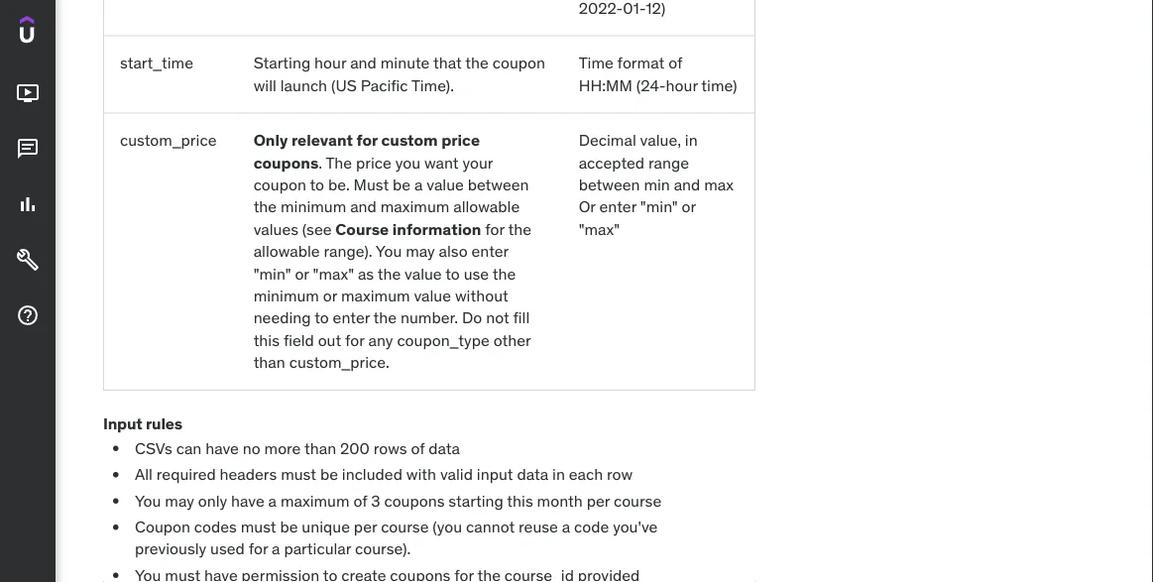 Task type: describe. For each thing, give the bounding box(es) containing it.
used
[[210, 539, 245, 559]]

any
[[369, 330, 393, 350]]

time)
[[702, 75, 738, 95]]

coupon
[[135, 517, 190, 537]]

for inside only relevant for custom price coupons
[[357, 130, 378, 150]]

1 horizontal spatial be
[[320, 464, 338, 485]]

the
[[326, 152, 352, 173]]

of inside time format of hh:mm (24-hour time)
[[669, 53, 683, 73]]

minimum inside . the price you want your coupon to be. must be a value between the minimum and maximum allowable values (see
[[281, 197, 347, 217]]

information
[[393, 219, 482, 239]]

allowable inside "for the allowable range). you may also enter "min" or "max" as the value to use the minimum or maximum value without needing to enter the number. do not fill this field out for any coupon_type other than custom_price."
[[254, 241, 320, 261]]

the up without
[[508, 219, 532, 239]]

particular
[[284, 539, 351, 559]]

udemy image
[[20, 16, 110, 50]]

custom
[[382, 130, 438, 150]]

0 vertical spatial per
[[587, 491, 610, 511]]

coupon for starting hour and minute that the coupon will launch (us pacific time).
[[493, 53, 546, 73]]

0 horizontal spatial data
[[429, 438, 460, 459]]

minute
[[381, 53, 430, 73]]

the inside starting hour and minute that the coupon will launch (us pacific time).
[[466, 53, 489, 73]]

field
[[284, 330, 314, 350]]

course
[[336, 219, 389, 239]]

needing
[[254, 308, 311, 328]]

200
[[340, 438, 370, 459]]

relevant
[[292, 130, 353, 150]]

more
[[264, 438, 301, 459]]

maximum inside . the price you want your coupon to be. must be a value between the minimum and maximum allowable values (see
[[381, 197, 450, 217]]

use
[[464, 263, 489, 284]]

a inside . the price you want your coupon to be. must be a value between the minimum and maximum allowable values (see
[[415, 174, 423, 195]]

the right use
[[493, 263, 516, 284]]

other
[[494, 330, 531, 350]]

"max" inside "decimal value, in accepted range between min and max or enter "min" or "max""
[[579, 219, 620, 239]]

min
[[644, 174, 671, 195]]

for the allowable range). you may also enter "min" or "max" as the value to use the minimum or maximum value without needing to enter the number. do not fill this field out for any coupon_type other than custom_price.
[[254, 219, 532, 373]]

format
[[618, 53, 665, 73]]

you've
[[613, 517, 658, 537]]

1 medium image from the top
[[16, 137, 40, 161]]

only relevant for custom price coupons
[[254, 130, 480, 173]]

rules
[[146, 414, 182, 434]]

0 horizontal spatial be
[[280, 517, 298, 537]]

must
[[354, 174, 389, 195]]

no
[[243, 438, 261, 459]]

decimal
[[579, 130, 637, 150]]

and inside . the price you want your coupon to be. must be a value between the minimum and maximum allowable values (see
[[350, 197, 377, 217]]

1 vertical spatial to
[[446, 263, 460, 284]]

you inside csvs can have no more than 200 rows of data all required headers must be included with valid input data in each row you may only have a maximum of 3 coupons starting this month per course coupon codes must be unique per course (you cannot reuse a code you've previously used for a particular course).
[[135, 491, 161, 511]]

1 horizontal spatial of
[[411, 438, 425, 459]]

included
[[342, 464, 403, 485]]

required
[[157, 464, 216, 485]]

a left particular
[[272, 539, 280, 559]]

input
[[103, 414, 142, 434]]

time).
[[412, 75, 454, 95]]

and inside starting hour and minute that the coupon will launch (us pacific time).
[[350, 53, 377, 73]]

input rules
[[103, 414, 182, 434]]

0 vertical spatial have
[[206, 438, 239, 459]]

csvs
[[135, 438, 172, 459]]

1 vertical spatial must
[[241, 517, 276, 537]]

reuse
[[519, 517, 559, 537]]

be.
[[328, 174, 350, 195]]

custom_price.
[[289, 352, 390, 373]]

coupons inside csvs can have no more than 200 rows of data all required headers must be included with valid input data in each row you may only have a maximum of 3 coupons starting this month per course coupon codes must be unique per course (you cannot reuse a code you've previously used for a particular course).
[[384, 491, 445, 511]]

value,
[[641, 130, 682, 150]]

input
[[477, 464, 514, 485]]

coupon_type
[[397, 330, 490, 350]]

price inside . the price you want your coupon to be. must be a value between the minimum and maximum allowable values (see
[[356, 152, 392, 173]]

starting hour and minute that the coupon will launch (us pacific time).
[[254, 53, 546, 95]]

2 vertical spatial to
[[315, 308, 329, 328]]

all
[[135, 464, 153, 485]]

time
[[579, 53, 614, 73]]

start_time
[[120, 53, 193, 73]]

course information
[[336, 219, 482, 239]]

"min" inside "decimal value, in accepted range between min and max or enter "min" or "max""
[[641, 197, 678, 217]]

with
[[407, 464, 437, 485]]

do
[[462, 308, 483, 328]]

starting
[[254, 53, 311, 73]]

3
[[371, 491, 381, 511]]

custom_price
[[120, 130, 217, 150]]

in inside "decimal value, in accepted range between min and max or enter "min" or "max""
[[685, 130, 698, 150]]

1 vertical spatial enter
[[472, 241, 509, 261]]

range).
[[324, 241, 373, 261]]

also
[[439, 241, 468, 261]]

coupons inside only relevant for custom price coupons
[[254, 152, 319, 173]]

hour inside time format of hh:mm (24-hour time)
[[666, 75, 698, 95]]

. the price you want your coupon to be. must be a value between the minimum and maximum allowable values (see
[[254, 152, 529, 239]]

(see
[[302, 219, 332, 239]]

or inside "decimal value, in accepted range between min and max or enter "min" or "max""
[[682, 197, 696, 217]]

previously
[[135, 539, 207, 559]]

starting
[[449, 491, 504, 511]]

time format of hh:mm (24-hour time)
[[579, 53, 738, 95]]

as
[[358, 263, 374, 284]]

1 horizontal spatial course
[[614, 491, 662, 511]]

1 medium image from the top
[[16, 82, 40, 105]]

.
[[319, 152, 323, 173]]

(24-
[[637, 75, 666, 95]]

row
[[607, 464, 633, 485]]

the right 'as'
[[378, 263, 401, 284]]

1 vertical spatial have
[[231, 491, 265, 511]]

values
[[254, 219, 299, 239]]

headers
[[220, 464, 277, 485]]

than inside "for the allowable range). you may also enter "min" or "max" as the value to use the minimum or maximum value without needing to enter the number. do not fill this field out for any coupon_type other than custom_price."
[[254, 352, 286, 373]]

max
[[705, 174, 734, 195]]

this inside csvs can have no more than 200 rows of data all required headers must be included with valid input data in each row you may only have a maximum of 3 coupons starting this month per course coupon codes must be unique per course (you cannot reuse a code you've previously used for a particular course).
[[507, 491, 534, 511]]

will
[[254, 75, 277, 95]]



Task type: vqa. For each thing, say whether or not it's contained in the screenshot.
topmost hour
yes



Task type: locate. For each thing, give the bounding box(es) containing it.
1 horizontal spatial enter
[[472, 241, 509, 261]]

for right out
[[345, 330, 365, 350]]

for right used
[[249, 539, 268, 559]]

value down want at the top of the page
[[427, 174, 464, 195]]

in up month
[[553, 464, 565, 485]]

0 vertical spatial "max"
[[579, 219, 620, 239]]

data
[[429, 438, 460, 459], [517, 464, 549, 485]]

2 horizontal spatial enter
[[600, 197, 637, 217]]

have
[[206, 438, 239, 459], [231, 491, 265, 511]]

course up you've
[[614, 491, 662, 511]]

must up used
[[241, 517, 276, 537]]

(us
[[331, 75, 357, 95]]

1 horizontal spatial "max"
[[579, 219, 620, 239]]

for left custom
[[357, 130, 378, 150]]

than left 200
[[305, 438, 337, 459]]

or down range
[[682, 197, 696, 217]]

1 vertical spatial maximum
[[341, 286, 410, 306]]

hh:mm
[[579, 75, 633, 95]]

enter up out
[[333, 308, 370, 328]]

1 horizontal spatial must
[[281, 464, 317, 485]]

between down accepted
[[579, 174, 641, 195]]

that
[[434, 53, 462, 73]]

the up values
[[254, 197, 277, 217]]

0 vertical spatial medium image
[[16, 82, 40, 105]]

0 vertical spatial hour
[[315, 53, 347, 73]]

1 horizontal spatial price
[[442, 130, 480, 150]]

course up course).
[[381, 517, 429, 537]]

0 vertical spatial minimum
[[281, 197, 347, 217]]

1 vertical spatial be
[[320, 464, 338, 485]]

per
[[587, 491, 610, 511], [354, 517, 377, 537]]

0 vertical spatial enter
[[600, 197, 637, 217]]

month
[[537, 491, 583, 511]]

"min" down values
[[254, 263, 291, 284]]

medium image
[[16, 82, 40, 105], [16, 193, 40, 216], [16, 248, 40, 272]]

1 vertical spatial per
[[354, 517, 377, 537]]

between inside "decimal value, in accepted range between min and max or enter "min" or "max""
[[579, 174, 641, 195]]

1 horizontal spatial than
[[305, 438, 337, 459]]

1 vertical spatial and
[[674, 174, 701, 195]]

coupons down only
[[254, 152, 319, 173]]

only
[[254, 130, 288, 150]]

1 between from the left
[[468, 174, 529, 195]]

be
[[393, 174, 411, 195], [320, 464, 338, 485], [280, 517, 298, 537]]

without
[[455, 286, 509, 306]]

1 vertical spatial course
[[381, 517, 429, 537]]

2 between from the left
[[579, 174, 641, 195]]

to up out
[[315, 308, 329, 328]]

1 vertical spatial minimum
[[254, 286, 319, 306]]

1 horizontal spatial per
[[587, 491, 610, 511]]

price inside only relevant for custom price coupons
[[442, 130, 480, 150]]

valid
[[440, 464, 473, 485]]

0 vertical spatial in
[[685, 130, 698, 150]]

you down all
[[135, 491, 161, 511]]

1 horizontal spatial data
[[517, 464, 549, 485]]

maximum up course information
[[381, 197, 450, 217]]

to down 'also'
[[446, 263, 460, 284]]

to inside . the price you want your coupon to be. must be a value between the minimum and maximum allowable values (see
[[310, 174, 324, 195]]

1 vertical spatial in
[[553, 464, 565, 485]]

for inside csvs can have no more than 200 rows of data all required headers must be included with valid input data in each row you may only have a maximum of 3 coupons starting this month per course coupon codes must be unique per course (you cannot reuse a code you've previously used for a particular course).
[[249, 539, 268, 559]]

data up valid
[[429, 438, 460, 459]]

2 horizontal spatial or
[[682, 197, 696, 217]]

between inside . the price you want your coupon to be. must be a value between the minimum and maximum allowable values (see
[[468, 174, 529, 195]]

0 vertical spatial coupon
[[493, 53, 546, 73]]

1 vertical spatial hour
[[666, 75, 698, 95]]

or
[[579, 197, 596, 217]]

1 horizontal spatial or
[[323, 286, 337, 306]]

price up must
[[356, 152, 392, 173]]

of left 3
[[354, 491, 367, 511]]

1 vertical spatial than
[[305, 438, 337, 459]]

1 horizontal spatial "min"
[[641, 197, 678, 217]]

than
[[254, 352, 286, 373], [305, 438, 337, 459]]

pacific
[[361, 75, 408, 95]]

a down headers
[[269, 491, 277, 511]]

enter
[[600, 197, 637, 217], [472, 241, 509, 261], [333, 308, 370, 328]]

cannot
[[466, 517, 515, 537]]

2 vertical spatial medium image
[[16, 248, 40, 272]]

minimum up (see
[[281, 197, 347, 217]]

0 horizontal spatial coupons
[[254, 152, 319, 173]]

may down required at bottom
[[165, 491, 194, 511]]

the
[[466, 53, 489, 73], [254, 197, 277, 217], [508, 219, 532, 239], [378, 263, 401, 284], [493, 263, 516, 284], [374, 308, 397, 328]]

have left no
[[206, 438, 239, 459]]

0 vertical spatial or
[[682, 197, 696, 217]]

the up any
[[374, 308, 397, 328]]

1 vertical spatial "min"
[[254, 263, 291, 284]]

and down range
[[674, 174, 701, 195]]

value up number.
[[414, 286, 451, 306]]

0 vertical spatial this
[[254, 330, 280, 350]]

and inside "decimal value, in accepted range between min and max or enter "min" or "max""
[[674, 174, 701, 195]]

maximum down 'as'
[[341, 286, 410, 306]]

can
[[176, 438, 202, 459]]

0 vertical spatial "min"
[[641, 197, 678, 217]]

0 vertical spatial coupons
[[254, 152, 319, 173]]

than down field
[[254, 352, 286, 373]]

0 horizontal spatial must
[[241, 517, 276, 537]]

maximum inside csvs can have no more than 200 rows of data all required headers must be included with valid input data in each row you may only have a maximum of 3 coupons starting this month per course coupon codes must be unique per course (you cannot reuse a code you've previously used for a particular course).
[[281, 491, 350, 511]]

0 horizontal spatial between
[[468, 174, 529, 195]]

value
[[427, 174, 464, 195], [405, 263, 442, 284], [414, 286, 451, 306]]

1 vertical spatial data
[[517, 464, 549, 485]]

1 vertical spatial value
[[405, 263, 442, 284]]

this up reuse
[[507, 491, 534, 511]]

hour up (us
[[315, 53, 347, 73]]

per up code
[[587, 491, 610, 511]]

minimum
[[281, 197, 347, 217], [254, 286, 319, 306]]

"max" down or
[[579, 219, 620, 239]]

csvs can have no more than 200 rows of data all required headers must be included with valid input data in each row you may only have a maximum of 3 coupons starting this month per course coupon codes must be unique per course (you cannot reuse a code you've previously used for a particular course).
[[135, 438, 662, 559]]

2 medium image from the top
[[16, 304, 40, 328]]

be down you on the left of the page
[[393, 174, 411, 195]]

1 vertical spatial medium image
[[16, 193, 40, 216]]

0 vertical spatial medium image
[[16, 137, 40, 161]]

2 vertical spatial or
[[323, 286, 337, 306]]

to
[[310, 174, 324, 195], [446, 263, 460, 284], [315, 308, 329, 328]]

for
[[357, 130, 378, 150], [485, 219, 505, 239], [345, 330, 365, 350], [249, 539, 268, 559]]

0 vertical spatial value
[[427, 174, 464, 195]]

"min"
[[641, 197, 678, 217], [254, 263, 291, 284]]

in
[[685, 130, 698, 150], [553, 464, 565, 485]]

1 vertical spatial this
[[507, 491, 534, 511]]

accepted
[[579, 152, 645, 173]]

0 vertical spatial than
[[254, 352, 286, 373]]

(you
[[433, 517, 463, 537]]

a
[[415, 174, 423, 195], [269, 491, 277, 511], [562, 517, 571, 537], [272, 539, 280, 559]]

0 vertical spatial may
[[406, 241, 435, 261]]

coupon up values
[[254, 174, 306, 195]]

or
[[682, 197, 696, 217], [295, 263, 309, 284], [323, 286, 337, 306]]

maximum up unique
[[281, 491, 350, 511]]

1 vertical spatial or
[[295, 263, 309, 284]]

enter inside "decimal value, in accepted range between min and max or enter "min" or "max""
[[600, 197, 637, 217]]

1 horizontal spatial coupons
[[384, 491, 445, 511]]

0 vertical spatial you
[[376, 241, 402, 261]]

1 vertical spatial price
[[356, 152, 392, 173]]

per down 3
[[354, 517, 377, 537]]

0 horizontal spatial "max"
[[313, 263, 354, 284]]

coupon
[[493, 53, 546, 73], [254, 174, 306, 195]]

hour left time)
[[666, 75, 698, 95]]

minimum inside "for the allowable range). you may also enter "min" or "max" as the value to use the minimum or maximum value without needing to enter the number. do not fill this field out for any coupon_type other than custom_price."
[[254, 286, 319, 306]]

coupon inside starting hour and minute that the coupon will launch (us pacific time).
[[493, 53, 546, 73]]

"max" down range).
[[313, 263, 354, 284]]

0 horizontal spatial than
[[254, 352, 286, 373]]

3 medium image from the top
[[16, 248, 40, 272]]

2 vertical spatial maximum
[[281, 491, 350, 511]]

1 vertical spatial may
[[165, 491, 194, 511]]

decimal value, in accepted range between min and max or enter "min" or "max"
[[579, 130, 734, 239]]

0 horizontal spatial course
[[381, 517, 429, 537]]

price up your
[[442, 130, 480, 150]]

be up particular
[[280, 517, 298, 537]]

of right format
[[669, 53, 683, 73]]

than inside csvs can have no more than 200 rows of data all required headers must be included with valid input data in each row you may only have a maximum of 3 coupons starting this month per course coupon codes must be unique per course (you cannot reuse a code you've previously used for a particular course).
[[305, 438, 337, 459]]

coupon inside . the price you want your coupon to be. must be a value between the minimum and maximum allowable values (see
[[254, 174, 306, 195]]

0 vertical spatial data
[[429, 438, 460, 459]]

1 horizontal spatial coupon
[[493, 53, 546, 73]]

rows
[[374, 438, 407, 459]]

0 vertical spatial of
[[669, 53, 683, 73]]

maximum inside "for the allowable range). you may also enter "min" or "max" as the value to use the minimum or maximum value without needing to enter the number. do not fill this field out for any coupon_type other than custom_price."
[[341, 286, 410, 306]]

1 horizontal spatial in
[[685, 130, 698, 150]]

allowable down your
[[454, 197, 520, 217]]

0 vertical spatial to
[[310, 174, 324, 195]]

0 horizontal spatial hour
[[315, 53, 347, 73]]

coupons down with
[[384, 491, 445, 511]]

0 horizontal spatial "min"
[[254, 263, 291, 284]]

course
[[614, 491, 662, 511], [381, 517, 429, 537]]

range
[[649, 152, 690, 173]]

out
[[318, 330, 342, 350]]

and up course
[[350, 197, 377, 217]]

the inside . the price you want your coupon to be. must be a value between the minimum and maximum allowable values (see
[[254, 197, 277, 217]]

2 horizontal spatial be
[[393, 174, 411, 195]]

may inside "for the allowable range). you may also enter "min" or "max" as the value to use the minimum or maximum value without needing to enter the number. do not fill this field out for any coupon_type other than custom_price."
[[406, 241, 435, 261]]

must down more
[[281, 464, 317, 485]]

coupons
[[254, 152, 319, 173], [384, 491, 445, 511]]

1 vertical spatial you
[[135, 491, 161, 511]]

this down needing
[[254, 330, 280, 350]]

1 vertical spatial coupons
[[384, 491, 445, 511]]

0 vertical spatial price
[[442, 130, 480, 150]]

2 vertical spatial of
[[354, 491, 367, 511]]

you down course information
[[376, 241, 402, 261]]

0 horizontal spatial per
[[354, 517, 377, 537]]

"min" down min
[[641, 197, 678, 217]]

1 vertical spatial "max"
[[313, 263, 354, 284]]

of up with
[[411, 438, 425, 459]]

hour inside starting hour and minute that the coupon will launch (us pacific time).
[[315, 53, 347, 73]]

allowable inside . the price you want your coupon to be. must be a value between the minimum and maximum allowable values (see
[[454, 197, 520, 217]]

launch
[[281, 75, 328, 95]]

"max" inside "for the allowable range). you may also enter "min" or "max" as the value to use the minimum or maximum value without needing to enter the number. do not fill this field out for any coupon_type other than custom_price."
[[313, 263, 354, 284]]

0 horizontal spatial price
[[356, 152, 392, 173]]

and
[[350, 53, 377, 73], [674, 174, 701, 195], [350, 197, 377, 217]]

data up month
[[517, 464, 549, 485]]

"max"
[[579, 219, 620, 239], [313, 263, 354, 284]]

have down headers
[[231, 491, 265, 511]]

between
[[468, 174, 529, 195], [579, 174, 641, 195]]

only
[[198, 491, 227, 511]]

want
[[425, 152, 459, 173]]

this inside "for the allowable range). you may also enter "min" or "max" as the value to use the minimum or maximum value without needing to enter the number. do not fill this field out for any coupon_type other than custom_price."
[[254, 330, 280, 350]]

0 horizontal spatial may
[[165, 491, 194, 511]]

0 horizontal spatial you
[[135, 491, 161, 511]]

1 vertical spatial of
[[411, 438, 425, 459]]

0 vertical spatial must
[[281, 464, 317, 485]]

2 vertical spatial and
[[350, 197, 377, 217]]

allowable down values
[[254, 241, 320, 261]]

value down 'also'
[[405, 263, 442, 284]]

0 horizontal spatial allowable
[[254, 241, 320, 261]]

1 vertical spatial allowable
[[254, 241, 320, 261]]

0 vertical spatial maximum
[[381, 197, 450, 217]]

must
[[281, 464, 317, 485], [241, 517, 276, 537]]

2 vertical spatial be
[[280, 517, 298, 537]]

or up out
[[323, 286, 337, 306]]

enter right or
[[600, 197, 637, 217]]

codes
[[194, 517, 237, 537]]

2 vertical spatial value
[[414, 286, 451, 306]]

1 horizontal spatial may
[[406, 241, 435, 261]]

to left be.
[[310, 174, 324, 195]]

0 vertical spatial and
[[350, 53, 377, 73]]

value inside . the price you want your coupon to be. must be a value between the minimum and maximum allowable values (see
[[427, 174, 464, 195]]

may down course information
[[406, 241, 435, 261]]

in inside csvs can have no more than 200 rows of data all required headers must be included with valid input data in each row you may only have a maximum of 3 coupons starting this month per course coupon codes must be unique per course (you cannot reuse a code you've previously used for a particular course).
[[553, 464, 565, 485]]

number.
[[401, 308, 459, 328]]

and up (us
[[350, 53, 377, 73]]

2 medium image from the top
[[16, 193, 40, 216]]

of
[[669, 53, 683, 73], [411, 438, 425, 459], [354, 491, 367, 511]]

1 horizontal spatial this
[[507, 491, 534, 511]]

fill
[[514, 308, 530, 328]]

this
[[254, 330, 280, 350], [507, 491, 534, 511]]

may inside csvs can have no more than 200 rows of data all required headers must be included with valid input data in each row you may only have a maximum of 3 coupons starting this month per course coupon codes must be unique per course (you cannot reuse a code you've previously used for a particular course).
[[165, 491, 194, 511]]

medium image
[[16, 137, 40, 161], [16, 304, 40, 328]]

not
[[486, 308, 510, 328]]

be left the included
[[320, 464, 338, 485]]

the right that
[[466, 53, 489, 73]]

in right "value,"
[[685, 130, 698, 150]]

coupon for . the price you want your coupon to be. must be a value between the minimum and maximum allowable values (see
[[254, 174, 306, 195]]

0 horizontal spatial of
[[354, 491, 367, 511]]

your
[[463, 152, 493, 173]]

coupon right that
[[493, 53, 546, 73]]

code
[[575, 517, 610, 537]]

a down you on the left of the page
[[415, 174, 423, 195]]

0 vertical spatial course
[[614, 491, 662, 511]]

unique
[[302, 517, 350, 537]]

0 horizontal spatial or
[[295, 263, 309, 284]]

course).
[[355, 539, 411, 559]]

2 vertical spatial enter
[[333, 308, 370, 328]]

minimum up needing
[[254, 286, 319, 306]]

you inside "for the allowable range). you may also enter "min" or "max" as the value to use the minimum or maximum value without needing to enter the number. do not fill this field out for any coupon_type other than custom_price."
[[376, 241, 402, 261]]

1 vertical spatial medium image
[[16, 304, 40, 328]]

each
[[569, 464, 603, 485]]

1 vertical spatial coupon
[[254, 174, 306, 195]]

1 horizontal spatial between
[[579, 174, 641, 195]]

be inside . the price you want your coupon to be. must be a value between the minimum and maximum allowable values (see
[[393, 174, 411, 195]]

you
[[396, 152, 421, 173]]

a left code
[[562, 517, 571, 537]]

0 horizontal spatial enter
[[333, 308, 370, 328]]

enter up use
[[472, 241, 509, 261]]

"min" inside "for the allowable range). you may also enter "min" or "max" as the value to use the minimum or maximum value without needing to enter the number. do not fill this field out for any coupon_type other than custom_price."
[[254, 263, 291, 284]]

between down your
[[468, 174, 529, 195]]

or down (see
[[295, 263, 309, 284]]

for up use
[[485, 219, 505, 239]]



